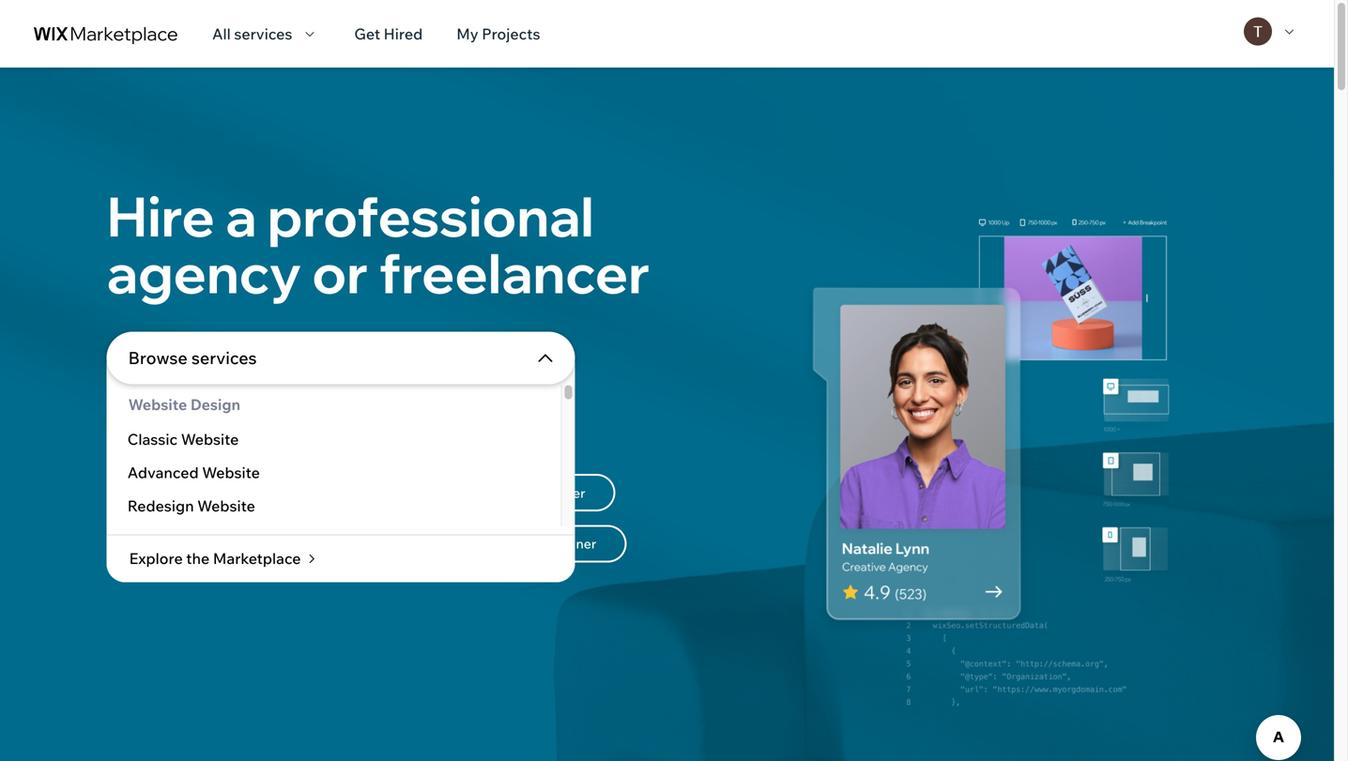 Task type: locate. For each thing, give the bounding box(es) containing it.
designer inside web designer link
[[172, 485, 228, 501]]

designer inside graphic designer link
[[530, 485, 586, 501]]

designer down the advanced website
[[172, 485, 228, 501]]

list containing web designer
[[107, 474, 707, 563]]

top
[[107, 415, 140, 438]]

web designer list item
[[107, 474, 258, 512]]

specialist
[[368, 536, 429, 553]]

None text field
[[51, 374, 82, 390]]

1 vertical spatial services
[[192, 347, 257, 369]]

designer up logo designer
[[530, 485, 586, 501]]

advanced website link
[[128, 462, 559, 484]]

website up web designer
[[202, 463, 260, 482]]

classic website
[[128, 430, 239, 449]]

logo designer list item
[[472, 526, 627, 563]]

my projects link
[[457, 23, 541, 45]]

website
[[128, 396, 187, 414], [181, 430, 239, 449], [202, 463, 260, 482], [197, 497, 255, 516]]

logo designer
[[506, 536, 597, 553]]

services right all
[[234, 24, 292, 43]]

seo expert list item
[[107, 526, 242, 563]]

graphic designer list item
[[444, 474, 616, 512]]

redesign website list item
[[107, 492, 561, 521]]

hire
[[107, 182, 215, 250]]

website design
[[128, 396, 241, 414]]

0 vertical spatial services
[[234, 24, 292, 43]]

all services
[[212, 24, 292, 43]]

services up design
[[192, 347, 257, 369]]

logo designer link
[[472, 526, 627, 563]]

get hired
[[354, 24, 423, 43]]

projects
[[482, 24, 541, 43]]

designer
[[172, 485, 228, 501], [530, 485, 586, 501], [541, 536, 597, 553]]

logo
[[506, 536, 538, 553]]

seo expert link
[[107, 526, 242, 563]]

designer right logo
[[541, 536, 597, 553]]

requested
[[144, 415, 236, 438]]

web
[[141, 485, 169, 501]]

ecommerce specialist
[[289, 536, 429, 553]]

get hired link
[[354, 23, 423, 45]]

graphic
[[478, 485, 527, 501]]

agency
[[107, 239, 302, 307]]

list item
[[107, 525, 561, 555]]

website down design
[[181, 430, 239, 449]]

explore the marketplace
[[129, 549, 301, 568]]

website for advanced
[[202, 463, 260, 482]]

redesign
[[128, 497, 194, 516]]

professional
[[267, 182, 594, 250]]

classic website list item
[[107, 425, 561, 454]]

website down the advanced website
[[197, 497, 255, 516]]

designer for logo designer
[[541, 536, 597, 553]]

website up classic
[[128, 396, 187, 414]]

seo
[[141, 536, 168, 553]]

1 list from the top
[[107, 425, 561, 622]]

services
[[234, 24, 292, 43], [192, 347, 257, 369]]

ecommerce
[[289, 536, 365, 553]]

classic
[[128, 430, 178, 449]]

services for browse services
[[192, 347, 257, 369]]

ecommerce specialist list item
[[256, 526, 459, 563]]

2 list from the top
[[107, 474, 707, 563]]

website for redesign
[[197, 497, 255, 516]]

browse services button
[[107, 332, 571, 385]]

all services button
[[212, 23, 321, 45]]

list
[[107, 425, 561, 622], [107, 474, 707, 563]]

designer inside logo designer link
[[541, 536, 597, 553]]

graphic designer
[[478, 485, 586, 501]]



Task type: describe. For each thing, give the bounding box(es) containing it.
explore the marketplace link
[[107, 536, 575, 583]]

advanced
[[128, 463, 199, 482]]

hire a professional agency or freelancer
[[107, 182, 650, 307]]

ecommerce specialist link
[[256, 526, 459, 563]]

advanced website
[[128, 463, 260, 482]]

a
[[226, 182, 257, 250]]

pros
[[240, 415, 280, 438]]

redesign website link
[[128, 496, 559, 517]]

browse
[[128, 347, 188, 369]]

website for classic
[[181, 430, 239, 449]]

my
[[457, 24, 479, 43]]

design
[[191, 396, 241, 414]]

browse services
[[128, 347, 257, 369]]

website design link
[[128, 395, 537, 416]]

web designer link
[[107, 474, 258, 512]]

the
[[186, 549, 210, 568]]

all
[[212, 24, 231, 43]]

marketplace
[[213, 549, 301, 568]]

services for all services
[[234, 24, 292, 43]]

get
[[354, 24, 381, 43]]

graphic designer link
[[444, 474, 616, 512]]

explore
[[129, 549, 183, 568]]

terryturtle85 image
[[1245, 17, 1273, 45]]

expert
[[171, 536, 212, 553]]

seo expert
[[141, 536, 212, 553]]

my projects
[[457, 24, 541, 43]]

website inside 'link'
[[128, 396, 187, 414]]

a wix marketplace profile showing a professional freelancer. image
[[769, 146, 1270, 751]]

web designer
[[141, 485, 228, 501]]

designer for graphic designer
[[530, 485, 586, 501]]

top requested pros
[[107, 415, 280, 438]]

or
[[312, 239, 368, 307]]

list containing classic website
[[107, 425, 561, 622]]

advanced website list item
[[107, 458, 561, 488]]

hired
[[384, 24, 423, 43]]

designer for web designer
[[172, 485, 228, 501]]

classic website link
[[128, 429, 559, 450]]

freelancer
[[379, 239, 650, 307]]

redesign website
[[128, 497, 255, 516]]



Task type: vqa. For each thing, say whether or not it's contained in the screenshot.
(10)
no



